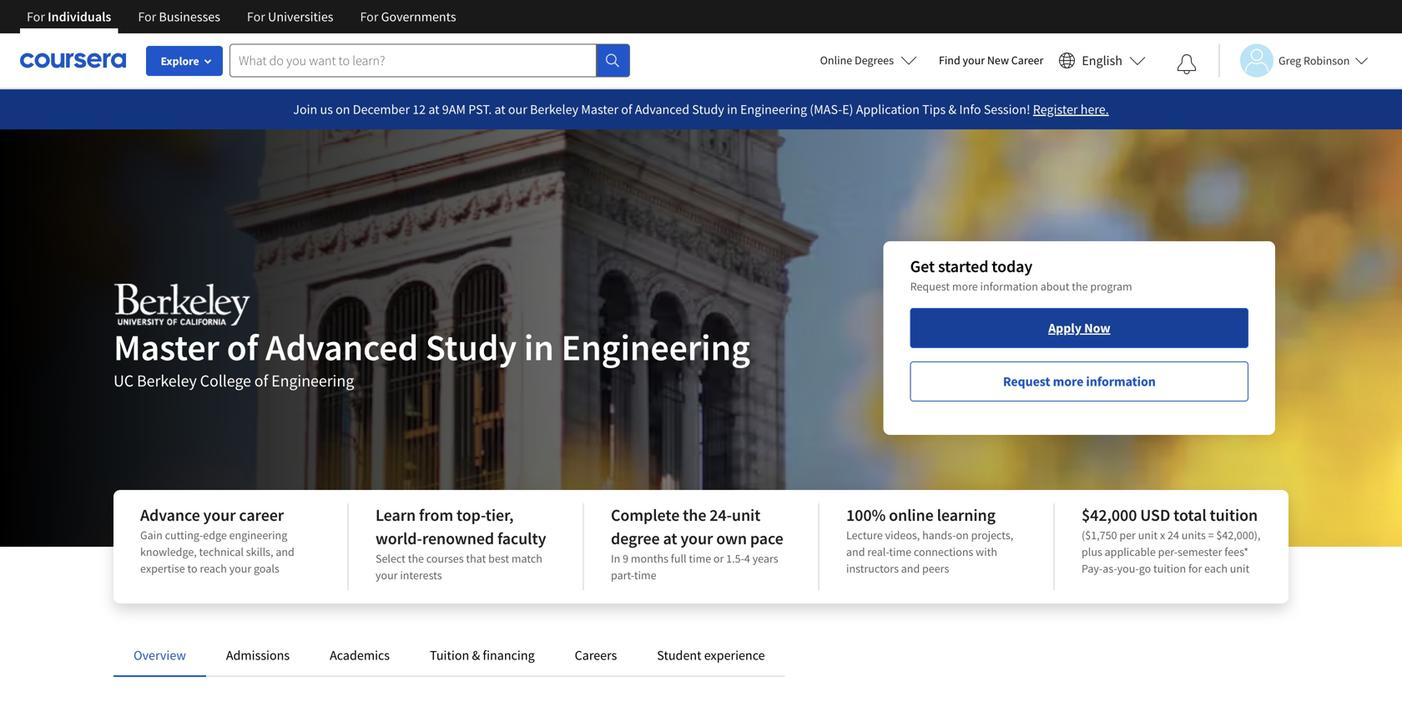 Task type: locate. For each thing, give the bounding box(es) containing it.
part-
[[611, 568, 634, 583]]

(mas-
[[810, 101, 843, 118]]

None search field
[[230, 44, 630, 77]]

unit down the fees*
[[1230, 561, 1250, 576]]

units
[[1182, 528, 1206, 543]]

from
[[419, 505, 453, 526]]

for for businesses
[[138, 8, 156, 25]]

of
[[621, 101, 632, 118], [227, 324, 258, 370], [254, 370, 268, 391]]

explore button
[[146, 46, 223, 76]]

online
[[820, 53, 853, 68]]

engineering
[[741, 101, 807, 118], [562, 324, 750, 370], [271, 370, 354, 391]]

0 horizontal spatial and
[[276, 544, 295, 559]]

0 horizontal spatial unit
[[732, 505, 761, 526]]

videos,
[[886, 528, 920, 543]]

session
[[984, 101, 1027, 118]]

at for complete
[[663, 528, 678, 549]]

100%
[[847, 505, 886, 526]]

pace
[[750, 528, 784, 549]]

the up interests
[[408, 551, 424, 566]]

0 horizontal spatial more
[[953, 279, 978, 294]]

governments
[[381, 8, 456, 25]]

24-
[[710, 505, 732, 526]]

top-
[[457, 505, 486, 526]]

for left the individuals
[[27, 8, 45, 25]]

your down select
[[376, 568, 398, 583]]

time down months on the left of the page
[[634, 568, 657, 583]]

2 horizontal spatial at
[[663, 528, 678, 549]]

9am
[[442, 101, 466, 118]]

0 horizontal spatial master
[[114, 324, 219, 370]]

2 horizontal spatial the
[[1072, 279, 1088, 294]]

2 for from the left
[[138, 8, 156, 25]]

coursera image
[[20, 47, 126, 74]]

tuition down 'per-'
[[1154, 561, 1187, 576]]

time left or
[[689, 551, 711, 566]]

projects,
[[971, 528, 1014, 543]]

request inside get started today request more information about the program
[[911, 279, 950, 294]]

1 horizontal spatial master
[[581, 101, 619, 118]]

more inside get started today request more information about the program
[[953, 279, 978, 294]]

0 horizontal spatial advanced
[[265, 324, 418, 370]]

information down now
[[1087, 373, 1156, 390]]

1 horizontal spatial in
[[727, 101, 738, 118]]

peers
[[923, 561, 950, 576]]

2 horizontal spatial time
[[889, 544, 912, 559]]

for left universities
[[247, 8, 265, 25]]

degrees
[[855, 53, 894, 68]]

get started today request more information about the program
[[911, 256, 1133, 294]]

student experience link
[[657, 647, 765, 664]]

advanced
[[635, 101, 690, 118], [265, 324, 418, 370]]

unit inside the complete the 24-unit degree at your own pace in 9 months full time or 1.5-4 years part-time
[[732, 505, 761, 526]]

0 horizontal spatial at
[[429, 101, 440, 118]]

0 horizontal spatial the
[[408, 551, 424, 566]]

tips
[[923, 101, 946, 118]]

find your new career link
[[931, 50, 1052, 71]]

for for governments
[[360, 8, 379, 25]]

cutting-
[[165, 528, 203, 543]]

and left peers
[[901, 561, 920, 576]]

the right about
[[1072, 279, 1088, 294]]

per-
[[1158, 544, 1178, 559]]

more down 'apply'
[[1053, 373, 1084, 390]]

time
[[889, 544, 912, 559], [689, 551, 711, 566], [634, 568, 657, 583]]

& right tuition
[[472, 647, 480, 664]]

tuition up $42,000),
[[1210, 505, 1258, 526]]

for
[[27, 8, 45, 25], [138, 8, 156, 25], [247, 8, 265, 25], [360, 8, 379, 25]]

1 vertical spatial advanced
[[265, 324, 418, 370]]

and up goals
[[276, 544, 295, 559]]

at inside the complete the 24-unit degree at your own pace in 9 months full time or 1.5-4 years part-time
[[663, 528, 678, 549]]

greg
[[1279, 53, 1302, 68]]

1 horizontal spatial information
[[1087, 373, 1156, 390]]

renowned
[[422, 528, 494, 549]]

1 horizontal spatial request
[[1003, 373, 1051, 390]]

0 vertical spatial request
[[911, 279, 950, 294]]

skills,
[[246, 544, 273, 559]]

for left governments
[[360, 8, 379, 25]]

admissions link
[[226, 647, 290, 664]]

1 vertical spatial study
[[426, 324, 517, 370]]

career
[[1012, 53, 1044, 68]]

1 horizontal spatial the
[[683, 505, 707, 526]]

tier,
[[486, 505, 514, 526]]

information inside button
[[1087, 373, 1156, 390]]

master of advanced study in engineering uc berkeley college of engineering
[[114, 324, 750, 391]]

at right 12
[[429, 101, 440, 118]]

request down 'apply'
[[1003, 373, 1051, 390]]

24
[[1168, 528, 1180, 543]]

1 horizontal spatial berkeley
[[530, 101, 579, 118]]

0 horizontal spatial request
[[911, 279, 950, 294]]

your inside the complete the 24-unit degree at your own pace in 9 months full time or 1.5-4 years part-time
[[681, 528, 713, 549]]

more
[[953, 279, 978, 294], [1053, 373, 1084, 390]]

individuals
[[48, 8, 111, 25]]

information
[[981, 279, 1039, 294], [1087, 373, 1156, 390]]

tuition & financing link
[[430, 647, 535, 664]]

&
[[949, 101, 957, 118], [472, 647, 480, 664]]

0 vertical spatial master
[[581, 101, 619, 118]]

for left businesses
[[138, 8, 156, 25]]

0 horizontal spatial study
[[426, 324, 517, 370]]

0 vertical spatial &
[[949, 101, 957, 118]]

online
[[889, 505, 934, 526]]

0 vertical spatial the
[[1072, 279, 1088, 294]]

1 horizontal spatial on
[[956, 528, 969, 543]]

more inside button
[[1053, 373, 1084, 390]]

request more information button
[[911, 362, 1249, 402]]

berkeley right uc
[[137, 370, 197, 391]]

register here. link
[[1033, 101, 1109, 118]]

1 vertical spatial more
[[1053, 373, 1084, 390]]

started
[[938, 256, 989, 277]]

engineering
[[229, 528, 287, 543]]

1 vertical spatial the
[[683, 505, 707, 526]]

e)
[[843, 101, 854, 118]]

1 vertical spatial master
[[114, 324, 219, 370]]

1 vertical spatial in
[[524, 324, 554, 370]]

3 for from the left
[[247, 8, 265, 25]]

on inside 100% online learning lecture videos, hands-on projects, and real-time connections with instructors and peers
[[956, 528, 969, 543]]

1 vertical spatial on
[[956, 528, 969, 543]]

request inside button
[[1003, 373, 1051, 390]]

1 for from the left
[[27, 8, 45, 25]]

berkeley right 'our'
[[530, 101, 579, 118]]

0 vertical spatial advanced
[[635, 101, 690, 118]]

unit left x
[[1139, 528, 1158, 543]]

1 horizontal spatial tuition
[[1210, 505, 1258, 526]]

learn from top-tier, world-renowned faculty select the courses that best match your interests
[[376, 505, 546, 583]]

your up full in the left of the page
[[681, 528, 713, 549]]

0 horizontal spatial information
[[981, 279, 1039, 294]]

0 vertical spatial unit
[[732, 505, 761, 526]]

1 horizontal spatial study
[[692, 101, 725, 118]]

find
[[939, 53, 961, 68]]

on
[[336, 101, 350, 118], [956, 528, 969, 543]]

more down started
[[953, 279, 978, 294]]

1 horizontal spatial and
[[847, 544, 865, 559]]

0 vertical spatial information
[[981, 279, 1039, 294]]

1 vertical spatial information
[[1087, 373, 1156, 390]]

& left the info
[[949, 101, 957, 118]]

1 vertical spatial unit
[[1139, 528, 1158, 543]]

0 horizontal spatial &
[[472, 647, 480, 664]]

1 horizontal spatial more
[[1053, 373, 1084, 390]]

student
[[657, 647, 702, 664]]

application
[[856, 101, 920, 118]]

on down learning
[[956, 528, 969, 543]]

the left 24-
[[683, 505, 707, 526]]

on right us
[[336, 101, 350, 118]]

universities
[[268, 8, 334, 25]]

in
[[611, 551, 621, 566]]

0 vertical spatial study
[[692, 101, 725, 118]]

technical
[[199, 544, 244, 559]]

1 vertical spatial tuition
[[1154, 561, 1187, 576]]

show notifications image
[[1177, 54, 1197, 74]]

information inside get started today request more information about the program
[[981, 279, 1039, 294]]

0 vertical spatial more
[[953, 279, 978, 294]]

pay-
[[1082, 561, 1103, 576]]

2 horizontal spatial and
[[901, 561, 920, 576]]

information down today
[[981, 279, 1039, 294]]

your up edge
[[203, 505, 236, 526]]

and inside advance your career gain cutting-edge engineering knowledge, technical skills, and expertise to reach your goals
[[276, 544, 295, 559]]

at left 'our'
[[495, 101, 506, 118]]

12
[[413, 101, 426, 118]]

1 vertical spatial request
[[1003, 373, 1051, 390]]

2 vertical spatial the
[[408, 551, 424, 566]]

($1,750
[[1082, 528, 1118, 543]]

and down lecture
[[847, 544, 865, 559]]

0 horizontal spatial in
[[524, 324, 554, 370]]

4 for from the left
[[360, 8, 379, 25]]

full
[[671, 551, 687, 566]]

$42,000 usd total tuition ($1,750 per unit  x  24 units = $42,000), plus applicable per-semester fees* pay-as-you-go tuition for each unit
[[1082, 505, 1261, 576]]

1 horizontal spatial unit
[[1139, 528, 1158, 543]]

berkeley
[[530, 101, 579, 118], [137, 370, 197, 391]]

years
[[753, 551, 779, 566]]

unit
[[732, 505, 761, 526], [1139, 528, 1158, 543], [1230, 561, 1250, 576]]

0 horizontal spatial berkeley
[[137, 370, 197, 391]]

advance your career gain cutting-edge engineering knowledge, technical skills, and expertise to reach your goals
[[140, 505, 295, 576]]

reach
[[200, 561, 227, 576]]

in
[[727, 101, 738, 118], [524, 324, 554, 370]]

2 vertical spatial unit
[[1230, 561, 1250, 576]]

for businesses
[[138, 8, 220, 25]]

to
[[187, 561, 198, 576]]

greg robinson
[[1279, 53, 1350, 68]]

1 vertical spatial &
[[472, 647, 480, 664]]

0 horizontal spatial on
[[336, 101, 350, 118]]

request down the get
[[911, 279, 950, 294]]

time down videos,
[[889, 544, 912, 559]]

study
[[692, 101, 725, 118], [426, 324, 517, 370]]

unit up own
[[732, 505, 761, 526]]

the
[[1072, 279, 1088, 294], [683, 505, 707, 526], [408, 551, 424, 566]]

expertise
[[140, 561, 185, 576]]

at up full in the left of the page
[[663, 528, 678, 549]]

request more information
[[1003, 373, 1156, 390]]

What do you want to learn? text field
[[230, 44, 597, 77]]

1 vertical spatial berkeley
[[137, 370, 197, 391]]

academics
[[330, 647, 390, 664]]

the inside the complete the 24-unit degree at your own pace in 9 months full time or 1.5-4 years part-time
[[683, 505, 707, 526]]

advance
[[140, 505, 200, 526]]



Task type: vqa. For each thing, say whether or not it's contained in the screenshot.
Social Sciences
no



Task type: describe. For each thing, give the bounding box(es) containing it.
$42,000
[[1082, 505, 1137, 526]]

for universities
[[247, 8, 334, 25]]

that
[[466, 551, 486, 566]]

instructors
[[847, 561, 899, 576]]

1 horizontal spatial at
[[495, 101, 506, 118]]

explore
[[161, 53, 199, 68]]

academics link
[[330, 647, 390, 664]]

english button
[[1052, 33, 1153, 88]]

join
[[293, 101, 318, 118]]

now
[[1085, 320, 1111, 336]]

study inside the master of advanced study in engineering uc berkeley college of engineering
[[426, 324, 517, 370]]

100% online learning lecture videos, hands-on projects, and real-time connections with instructors and peers
[[847, 505, 1014, 576]]

world-
[[376, 528, 422, 549]]

faculty
[[498, 528, 546, 549]]

english
[[1082, 52, 1123, 69]]

0 vertical spatial tuition
[[1210, 505, 1258, 526]]

select
[[376, 551, 406, 566]]

for governments
[[360, 8, 456, 25]]

knowledge,
[[140, 544, 197, 559]]

register
[[1033, 101, 1078, 118]]

experience
[[704, 647, 765, 664]]

gain
[[140, 528, 163, 543]]

greg robinson button
[[1219, 44, 1369, 77]]

total
[[1174, 505, 1207, 526]]

4
[[745, 551, 750, 566]]

x
[[1160, 528, 1166, 543]]

online degrees button
[[807, 42, 931, 78]]

learning
[[937, 505, 996, 526]]

career
[[239, 505, 284, 526]]

admissions
[[226, 647, 290, 664]]

the inside learn from top-tier, world-renowned faculty select the courses that best match your interests
[[408, 551, 424, 566]]

berkeley inside the master of advanced study in engineering uc berkeley college of engineering
[[137, 370, 197, 391]]

0 horizontal spatial time
[[634, 568, 657, 583]]

tuition
[[430, 647, 469, 664]]

1 horizontal spatial &
[[949, 101, 957, 118]]

own
[[717, 528, 747, 549]]

new
[[988, 53, 1009, 68]]

best
[[489, 551, 509, 566]]

go
[[1139, 561, 1151, 576]]

or
[[714, 551, 724, 566]]

student experience
[[657, 647, 765, 664]]

for for universities
[[247, 8, 265, 25]]

time inside 100% online learning lecture videos, hands-on projects, and real-time connections with instructors and peers
[[889, 544, 912, 559]]

here.
[[1081, 101, 1109, 118]]

careers link
[[575, 647, 617, 664]]

master inside the master of advanced study in engineering uc berkeley college of engineering
[[114, 324, 219, 370]]

online degrees
[[820, 53, 894, 68]]

uc
[[114, 370, 134, 391]]

overview link
[[134, 647, 186, 664]]

=
[[1209, 528, 1214, 543]]

financing
[[483, 647, 535, 664]]

2 horizontal spatial unit
[[1230, 561, 1250, 576]]

goals
[[254, 561, 280, 576]]

december
[[353, 101, 410, 118]]

lecture
[[847, 528, 883, 543]]

hands-
[[923, 528, 956, 543]]

robinson
[[1304, 53, 1350, 68]]

advanced inside the master of advanced study in engineering uc berkeley college of engineering
[[265, 324, 418, 370]]

the inside get started today request more information about the program
[[1072, 279, 1088, 294]]

with
[[976, 544, 998, 559]]

complete the 24-unit degree at your own pace in 9 months full time or 1.5-4 years part-time
[[611, 505, 784, 583]]

usd
[[1141, 505, 1171, 526]]

connections
[[914, 544, 974, 559]]

9
[[623, 551, 629, 566]]

at for join
[[429, 101, 440, 118]]

learn
[[376, 505, 416, 526]]

our
[[508, 101, 528, 118]]

your inside learn from top-tier, world-renowned faculty select the courses that best match your interests
[[376, 568, 398, 583]]

for for individuals
[[27, 8, 45, 25]]

$42,000),
[[1217, 528, 1261, 543]]

businesses
[[159, 8, 220, 25]]

0 vertical spatial in
[[727, 101, 738, 118]]

apply now button
[[911, 308, 1249, 348]]

your down technical
[[229, 561, 252, 576]]

for individuals
[[27, 8, 111, 25]]

in inside the master of advanced study in engineering uc berkeley college of engineering
[[524, 324, 554, 370]]

college
[[200, 370, 251, 391]]

apply now
[[1049, 320, 1111, 336]]

as-
[[1103, 561, 1118, 576]]

apply
[[1049, 320, 1082, 336]]

1 horizontal spatial advanced
[[635, 101, 690, 118]]

banner navigation
[[13, 0, 470, 33]]

careers
[[575, 647, 617, 664]]

uc berkeley college of engineering logo image
[[114, 284, 251, 326]]

0 horizontal spatial tuition
[[1154, 561, 1187, 576]]

about
[[1041, 279, 1070, 294]]

program
[[1091, 279, 1133, 294]]

1 horizontal spatial time
[[689, 551, 711, 566]]

each
[[1205, 561, 1228, 576]]

0 vertical spatial berkeley
[[530, 101, 579, 118]]

0 vertical spatial on
[[336, 101, 350, 118]]

real-
[[868, 544, 889, 559]]

interests
[[400, 568, 442, 583]]

join us on december 12 at 9am pst. at our berkeley master of advanced study in engineering (mas-e) application tips & info session ! register here.
[[293, 101, 1109, 118]]

your right find
[[963, 53, 985, 68]]

pst.
[[469, 101, 492, 118]]



